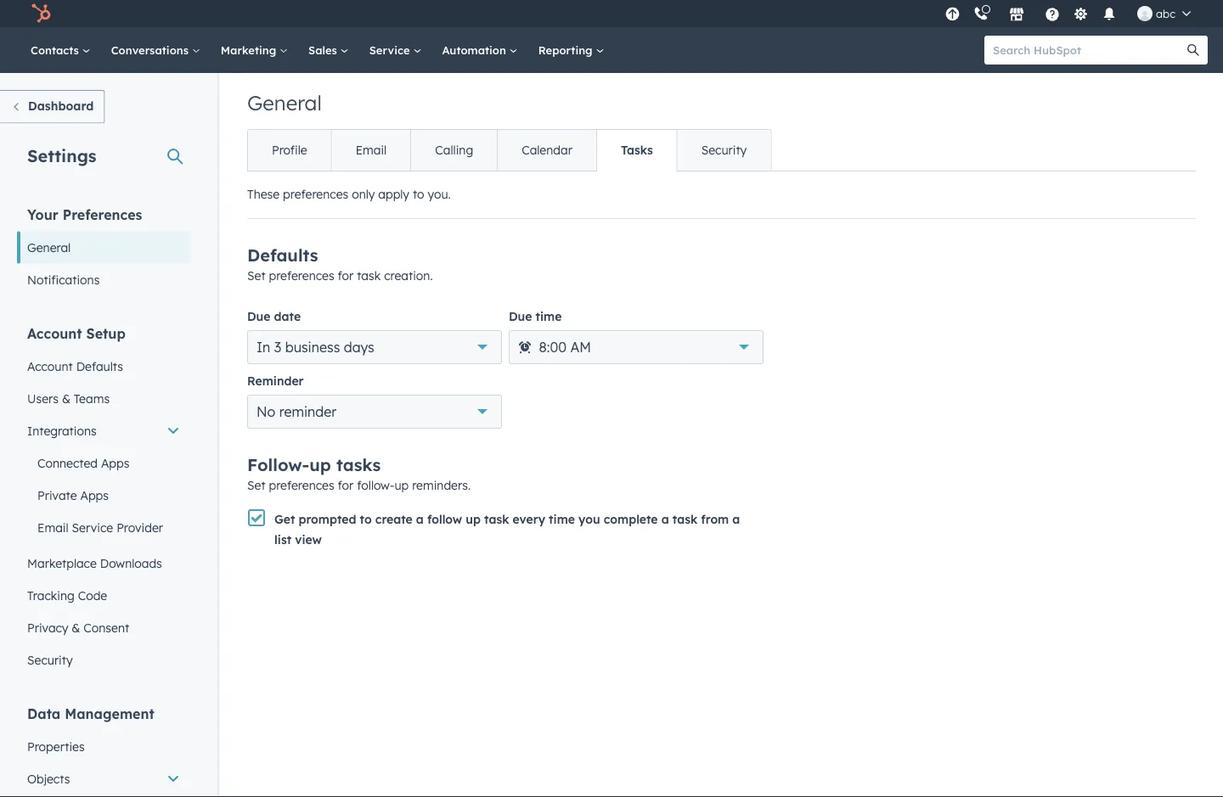 Task type: vqa. For each thing, say whether or not it's contained in the screenshot.
the rightmost General
yes



Task type: locate. For each thing, give the bounding box(es) containing it.
1 vertical spatial security
[[27, 653, 73, 668]]

1 account from the top
[[27, 325, 82, 342]]

defaults up users & teams link
[[76, 359, 123, 374]]

marketing link
[[211, 27, 298, 73]]

0 vertical spatial security link
[[677, 130, 771, 171]]

up
[[309, 455, 331, 476], [395, 478, 409, 493], [466, 512, 481, 527]]

apps
[[101, 456, 130, 471], [80, 488, 109, 503]]

email inside email service provider link
[[37, 520, 68, 535]]

for left creation. on the left top of page
[[338, 269, 354, 283]]

3
[[274, 339, 281, 356]]

service inside account setup element
[[72, 520, 113, 535]]

2 horizontal spatial up
[[466, 512, 481, 527]]

a
[[416, 512, 424, 527], [662, 512, 669, 527], [733, 512, 740, 527]]

a right the complete
[[662, 512, 669, 527]]

due
[[247, 309, 271, 324], [509, 309, 532, 324]]

calling
[[435, 143, 473, 158]]

0 vertical spatial account
[[27, 325, 82, 342]]

1 horizontal spatial due
[[509, 309, 532, 324]]

security link
[[677, 130, 771, 171], [17, 644, 190, 677]]

1 vertical spatial &
[[72, 621, 80, 636]]

a left follow
[[416, 512, 424, 527]]

users & teams
[[27, 391, 110, 406]]

account for account defaults
[[27, 359, 73, 374]]

connected apps
[[37, 456, 130, 471]]

account setup element
[[17, 324, 190, 677]]

1 vertical spatial general
[[27, 240, 71, 255]]

gary orlando image
[[1138, 6, 1153, 21]]

get
[[274, 512, 295, 527]]

these preferences only apply to you.
[[247, 187, 451, 202]]

security
[[702, 143, 747, 158], [27, 653, 73, 668]]

1 vertical spatial account
[[27, 359, 73, 374]]

for down tasks
[[338, 478, 354, 493]]

service right sales link on the left of the page
[[369, 43, 413, 57]]

1 horizontal spatial general
[[247, 90, 322, 116]]

general
[[247, 90, 322, 116], [27, 240, 71, 255]]

0 vertical spatial security
[[702, 143, 747, 158]]

1 vertical spatial security link
[[17, 644, 190, 677]]

calling icon button
[[967, 2, 996, 25]]

8:00 am
[[539, 339, 591, 356]]

1 vertical spatial apps
[[80, 488, 109, 503]]

general up "profile"
[[247, 90, 322, 116]]

set
[[247, 269, 266, 283], [247, 478, 266, 493]]

up up create
[[395, 478, 409, 493]]

for inside follow-up tasks set preferences for follow-up reminders.
[[338, 478, 354, 493]]

2 for from the top
[[338, 478, 354, 493]]

settings link
[[1071, 5, 1092, 23]]

code
[[78, 588, 107, 603]]

service
[[369, 43, 413, 57], [72, 520, 113, 535]]

1 vertical spatial defaults
[[76, 359, 123, 374]]

1 vertical spatial time
[[549, 512, 575, 527]]

1 horizontal spatial security
[[702, 143, 747, 158]]

1 horizontal spatial up
[[395, 478, 409, 493]]

task left creation. on the left top of page
[[357, 269, 381, 283]]

1 horizontal spatial defaults
[[247, 245, 318, 266]]

navigation containing profile
[[247, 129, 772, 172]]

defaults up date
[[247, 245, 318, 266]]

0 horizontal spatial task
[[357, 269, 381, 283]]

0 vertical spatial defaults
[[247, 245, 318, 266]]

apps for connected apps
[[101, 456, 130, 471]]

1 vertical spatial to
[[360, 512, 372, 527]]

reporting
[[538, 43, 596, 57]]

setup
[[86, 325, 126, 342]]

account up 'users' at the left of the page
[[27, 359, 73, 374]]

0 horizontal spatial general
[[27, 240, 71, 255]]

1 horizontal spatial task
[[484, 512, 509, 527]]

2 account from the top
[[27, 359, 73, 374]]

0 vertical spatial email
[[356, 143, 387, 158]]

1 for from the top
[[338, 269, 354, 283]]

navigation
[[247, 129, 772, 172]]

follow-up tasks set preferences for follow-up reminders.
[[247, 455, 471, 493]]

abc button
[[1128, 0, 1201, 27]]

1 horizontal spatial service
[[369, 43, 413, 57]]

email down private
[[37, 520, 68, 535]]

settings image
[[1074, 7, 1089, 23]]

account up account defaults
[[27, 325, 82, 342]]

& right 'users' at the left of the page
[[62, 391, 70, 406]]

date
[[274, 309, 301, 324]]

0 vertical spatial time
[[536, 309, 562, 324]]

search image
[[1188, 44, 1200, 56]]

integrations button
[[17, 415, 190, 447]]

prompted
[[299, 512, 356, 527]]

defaults
[[247, 245, 318, 266], [76, 359, 123, 374]]

email inside "email" link
[[356, 143, 387, 158]]

1 vertical spatial preferences
[[269, 269, 334, 283]]

3 a from the left
[[733, 512, 740, 527]]

data
[[27, 706, 61, 723]]

preferences down follow-
[[269, 478, 334, 493]]

objects
[[27, 772, 70, 787]]

task left from
[[673, 512, 698, 527]]

create
[[375, 512, 413, 527]]

0 vertical spatial up
[[309, 455, 331, 476]]

you
[[579, 512, 600, 527]]

1 vertical spatial for
[[338, 478, 354, 493]]

private apps
[[37, 488, 109, 503]]

to left create
[[360, 512, 372, 527]]

preferences inside defaults set preferences for task creation.
[[269, 269, 334, 283]]

apps for private apps
[[80, 488, 109, 503]]

for inside defaults set preferences for task creation.
[[338, 269, 354, 283]]

general down your
[[27, 240, 71, 255]]

search button
[[1179, 36, 1208, 65]]

up right follow
[[466, 512, 481, 527]]

due for due date
[[247, 309, 271, 324]]

time left you
[[549, 512, 575, 527]]

in 3 business days button
[[247, 331, 502, 365]]

to left you.
[[413, 187, 424, 202]]

reporting link
[[528, 27, 615, 73]]

connected
[[37, 456, 98, 471]]

2 a from the left
[[662, 512, 669, 527]]

no reminder button
[[247, 395, 502, 429]]

preferences up date
[[269, 269, 334, 283]]

security inside navigation
[[702, 143, 747, 158]]

0 horizontal spatial to
[[360, 512, 372, 527]]

1 horizontal spatial to
[[413, 187, 424, 202]]

downloads
[[100, 556, 162, 571]]

1 vertical spatial service
[[72, 520, 113, 535]]

0 horizontal spatial service
[[72, 520, 113, 535]]

apps down 'integrations' button
[[101, 456, 130, 471]]

up left tasks
[[309, 455, 331, 476]]

1 set from the top
[[247, 269, 266, 283]]

1 horizontal spatial a
[[662, 512, 669, 527]]

1 horizontal spatial &
[[72, 621, 80, 636]]

data management
[[27, 706, 154, 723]]

0 vertical spatial &
[[62, 391, 70, 406]]

tracking code link
[[17, 580, 190, 612]]

0 horizontal spatial security
[[27, 653, 73, 668]]

1 vertical spatial email
[[37, 520, 68, 535]]

0 vertical spatial service
[[369, 43, 413, 57]]

objects button
[[17, 763, 190, 796]]

follow
[[427, 512, 462, 527]]

am
[[571, 339, 591, 356]]

service down private apps link
[[72, 520, 113, 535]]

marketplaces image
[[1009, 8, 1025, 23]]

2 set from the top
[[247, 478, 266, 493]]

marketplaces button
[[999, 0, 1035, 27]]

& right privacy
[[72, 621, 80, 636]]

2 vertical spatial up
[[466, 512, 481, 527]]

2 due from the left
[[509, 309, 532, 324]]

2 horizontal spatial task
[[673, 512, 698, 527]]

0 horizontal spatial defaults
[[76, 359, 123, 374]]

email up "only"
[[356, 143, 387, 158]]

private apps link
[[17, 480, 190, 512]]

0 vertical spatial set
[[247, 269, 266, 283]]

preferences
[[283, 187, 349, 202], [269, 269, 334, 283], [269, 478, 334, 493]]

from
[[701, 512, 729, 527]]

1 due from the left
[[247, 309, 271, 324]]

1 horizontal spatial email
[[356, 143, 387, 158]]

management
[[65, 706, 154, 723]]

0 horizontal spatial email
[[37, 520, 68, 535]]

users
[[27, 391, 59, 406]]

tracking code
[[27, 588, 107, 603]]

notifications
[[27, 272, 100, 287]]

0 vertical spatial for
[[338, 269, 354, 283]]

0 horizontal spatial a
[[416, 512, 424, 527]]

& for privacy
[[72, 621, 80, 636]]

account
[[27, 325, 82, 342], [27, 359, 73, 374]]

consent
[[84, 621, 129, 636]]

set inside defaults set preferences for task creation.
[[247, 269, 266, 283]]

up inside get prompted to create a follow up task every time you complete a task from a list view
[[466, 512, 481, 527]]

0 horizontal spatial security link
[[17, 644, 190, 677]]

set down follow-
[[247, 478, 266, 493]]

email for email service provider
[[37, 520, 68, 535]]

2 vertical spatial preferences
[[269, 478, 334, 493]]

calling icon image
[[974, 7, 989, 22]]

notifications link
[[17, 264, 190, 296]]

for
[[338, 269, 354, 283], [338, 478, 354, 493]]

get prompted to create a follow up task every time you complete a task from a list view
[[274, 512, 740, 548]]

marketplace downloads
[[27, 556, 162, 571]]

email
[[356, 143, 387, 158], [37, 520, 68, 535]]

time up 8:00
[[536, 309, 562, 324]]

0 vertical spatial apps
[[101, 456, 130, 471]]

0 horizontal spatial due
[[247, 309, 271, 324]]

properties
[[27, 740, 85, 755]]

notifications image
[[1102, 8, 1117, 23]]

profile link
[[248, 130, 331, 171]]

Search HubSpot search field
[[985, 36, 1193, 65]]

& for users
[[62, 391, 70, 406]]

apps up the email service provider
[[80, 488, 109, 503]]

2 horizontal spatial a
[[733, 512, 740, 527]]

set up due date
[[247, 269, 266, 283]]

sales
[[308, 43, 340, 57]]

preferences left "only"
[[283, 187, 349, 202]]

task left every
[[484, 512, 509, 527]]

a right from
[[733, 512, 740, 527]]

due time
[[509, 309, 562, 324]]

1 vertical spatial set
[[247, 478, 266, 493]]

set inside follow-up tasks set preferences for follow-up reminders.
[[247, 478, 266, 493]]

0 horizontal spatial &
[[62, 391, 70, 406]]

view
[[295, 533, 322, 548]]

0 vertical spatial to
[[413, 187, 424, 202]]

properties link
[[17, 731, 190, 763]]



Task type: describe. For each thing, give the bounding box(es) containing it.
general inside the general link
[[27, 240, 71, 255]]

in
[[257, 339, 270, 356]]

marketplace downloads link
[[17, 548, 190, 580]]

hubspot link
[[20, 3, 64, 24]]

0 vertical spatial general
[[247, 90, 322, 116]]

1 vertical spatial up
[[395, 478, 409, 493]]

these
[[247, 187, 280, 202]]

automation link
[[432, 27, 528, 73]]

email service provider link
[[17, 512, 190, 544]]

every
[[513, 512, 545, 527]]

to inside get prompted to create a follow up task every time you complete a task from a list view
[[360, 512, 372, 527]]

marketplace
[[27, 556, 97, 571]]

creation.
[[384, 269, 433, 283]]

complete
[[604, 512, 658, 527]]

abc menu
[[941, 0, 1203, 27]]

calendar
[[522, 143, 573, 158]]

conversations link
[[101, 27, 211, 73]]

notifications button
[[1095, 0, 1124, 27]]

security inside account setup element
[[27, 653, 73, 668]]

due date
[[247, 309, 301, 324]]

email for email
[[356, 143, 387, 158]]

connected apps link
[[17, 447, 190, 480]]

privacy & consent
[[27, 621, 129, 636]]

upgrade link
[[942, 5, 964, 23]]

contacts
[[31, 43, 82, 57]]

follow-
[[357, 478, 395, 493]]

days
[[344, 339, 374, 356]]

privacy
[[27, 621, 68, 636]]

business
[[285, 339, 340, 356]]

your preferences
[[27, 206, 142, 223]]

defaults inside account setup element
[[76, 359, 123, 374]]

privacy & consent link
[[17, 612, 190, 644]]

automation
[[442, 43, 510, 57]]

no reminder
[[257, 404, 337, 421]]

8:00
[[539, 339, 567, 356]]

private
[[37, 488, 77, 503]]

contacts link
[[20, 27, 101, 73]]

calendar link
[[497, 130, 596, 171]]

marketing
[[221, 43, 280, 57]]

email link
[[331, 130, 411, 171]]

time inside get prompted to create a follow up task every time you complete a task from a list view
[[549, 512, 575, 527]]

1 a from the left
[[416, 512, 424, 527]]

abc
[[1156, 6, 1176, 20]]

tasks link
[[596, 130, 677, 171]]

account for account setup
[[27, 325, 82, 342]]

defaults set preferences for task creation.
[[247, 245, 433, 283]]

task inside defaults set preferences for task creation.
[[357, 269, 381, 283]]

account defaults
[[27, 359, 123, 374]]

account defaults link
[[17, 350, 190, 383]]

no
[[257, 404, 276, 421]]

provider
[[117, 520, 163, 535]]

hubspot image
[[31, 3, 51, 24]]

reminder
[[247, 374, 304, 389]]

integrations
[[27, 424, 97, 438]]

due for due time
[[509, 309, 532, 324]]

help image
[[1045, 8, 1060, 23]]

8:00 am button
[[509, 331, 764, 365]]

preferences inside follow-up tasks set preferences for follow-up reminders.
[[269, 478, 334, 493]]

0 vertical spatial preferences
[[283, 187, 349, 202]]

you.
[[428, 187, 451, 202]]

in 3 business days
[[257, 339, 374, 356]]

account setup
[[27, 325, 126, 342]]

upgrade image
[[945, 7, 961, 23]]

reminders.
[[412, 478, 471, 493]]

1 horizontal spatial security link
[[677, 130, 771, 171]]

defaults inside defaults set preferences for task creation.
[[247, 245, 318, 266]]

dashboard
[[28, 99, 94, 113]]

data management element
[[17, 705, 190, 798]]

service link
[[359, 27, 432, 73]]

preferences
[[63, 206, 142, 223]]

tracking
[[27, 588, 75, 603]]

email service provider
[[37, 520, 163, 535]]

your preferences element
[[17, 205, 190, 296]]

conversations
[[111, 43, 192, 57]]

users & teams link
[[17, 383, 190, 415]]

tasks
[[336, 455, 381, 476]]

0 horizontal spatial up
[[309, 455, 331, 476]]

general link
[[17, 232, 190, 264]]

teams
[[74, 391, 110, 406]]

dashboard link
[[0, 90, 105, 124]]

your
[[27, 206, 58, 223]]

settings
[[27, 145, 96, 166]]

list
[[274, 533, 292, 548]]



